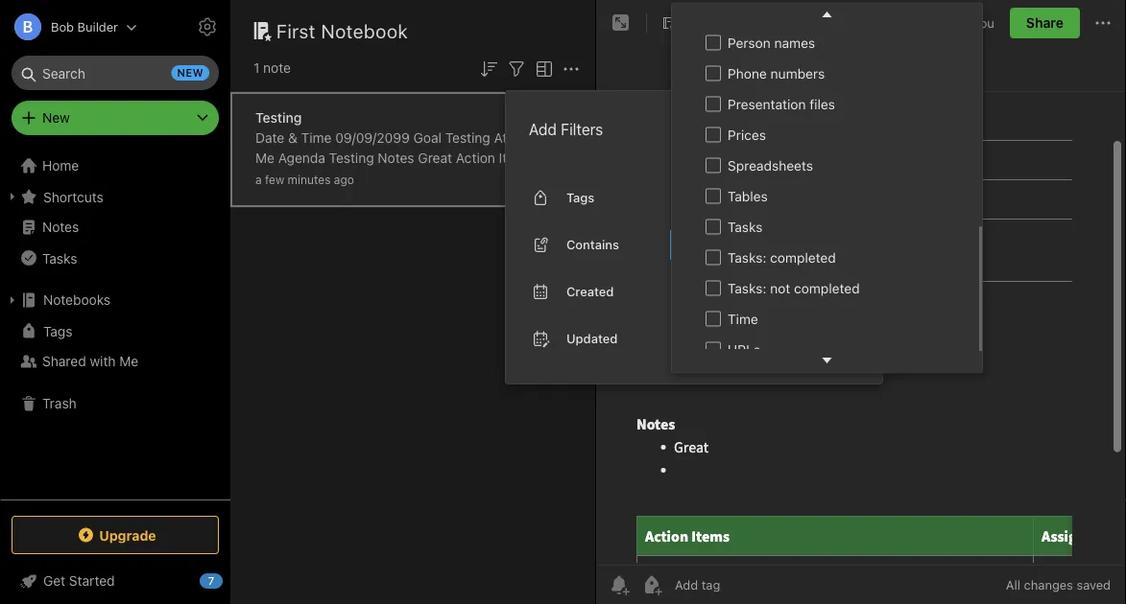 Task type: locate. For each thing, give the bounding box(es) containing it.
Select644 checkbox
[[706, 219, 721, 235]]

Select637 checkbox
[[706, 4, 721, 20]]

More actions field
[[1092, 8, 1115, 38], [560, 56, 583, 80]]

me down the date
[[255, 150, 275, 166]]

expand note image
[[610, 12, 633, 35]]

tags up shared
[[43, 323, 72, 339]]

notes down the shortcuts
[[42, 219, 79, 235]]

new search field
[[25, 56, 209, 90]]

tasks
[[728, 219, 763, 235], [42, 250, 77, 266]]

0 vertical spatial me
[[255, 150, 275, 166]]

a few minutes ago
[[255, 173, 354, 187]]

0 vertical spatial completed
[[770, 250, 836, 266]]

completed up tasks: not completed
[[770, 250, 836, 266]]

completed right not
[[794, 281, 860, 297]]

add filters
[[529, 120, 603, 139]]

more actions image
[[1092, 12, 1115, 35]]

Help and Learning task checklist field
[[0, 566, 230, 597]]

shared with me
[[42, 354, 138, 370]]

updated
[[566, 332, 618, 346]]

0 vertical spatial meeting
[[417, 170, 467, 186]]

tasks: completed
[[728, 250, 836, 266]]

0 horizontal spatial time
[[301, 130, 332, 146]]

notes up up
[[378, 150, 414, 166]]

0 horizontal spatial notes
[[309, 191, 344, 206]]

1 vertical spatial tasks:
[[728, 281, 767, 297]]

meeting
[[417, 170, 467, 186], [255, 191, 306, 206]]

date
[[255, 130, 284, 146]]

1 vertical spatial me
[[119, 354, 138, 370]]

great
[[418, 150, 452, 166]]

2 vertical spatial testing
[[329, 150, 374, 166]]

notes inside date & time 09/09/2099 goal testing attendees me agenda testing notes great action items assignee status clean up meeting notes send out meeting notes and actio...
[[378, 150, 414, 166]]

notes inside notes link
[[42, 219, 79, 235]]

&
[[288, 130, 298, 146]]

meeting down few
[[255, 191, 306, 206]]

1 vertical spatial time
[[728, 312, 758, 327]]

testing up the date
[[255, 110, 302, 126]]

tasks: not completed
[[728, 281, 860, 297]]

testing up 'action' at the left of the page
[[445, 130, 490, 146]]

a
[[255, 173, 262, 187]]

goal
[[413, 130, 442, 146]]

 input text field
[[673, 231, 829, 258]]

2 tasks: from the top
[[728, 281, 767, 297]]

tree
[[0, 151, 230, 499]]

click to collapse image
[[223, 569, 238, 592]]

more actions field right view options field
[[560, 56, 583, 80]]

add
[[529, 120, 557, 139]]

up
[[398, 170, 413, 186]]

settings image
[[196, 15, 219, 38]]

time
[[301, 130, 332, 146], [728, 312, 758, 327]]

tasks: right the select645 option
[[728, 250, 767, 266]]

add filters image
[[505, 57, 528, 80]]

7
[[208, 576, 214, 588]]

notes down 'action' at the left of the page
[[471, 170, 506, 186]]

all
[[1006, 578, 1021, 593]]

note
[[263, 60, 291, 76]]

me right with
[[119, 354, 138, 370]]

completed
[[770, 250, 836, 266], [794, 281, 860, 297]]

1 vertical spatial more actions field
[[560, 56, 583, 80]]

Select645 checkbox
[[706, 250, 721, 265]]

09/09/2099
[[335, 130, 410, 146]]

2 horizontal spatial testing
[[445, 130, 490, 146]]

send
[[509, 170, 541, 186]]

1 vertical spatial testing
[[445, 130, 490, 146]]

contains
[[566, 238, 619, 252]]

Select648 checkbox
[[706, 342, 721, 357]]

trash
[[42, 396, 77, 412]]

notes
[[378, 150, 414, 166], [42, 219, 79, 235]]

tags inside the tags button
[[43, 323, 72, 339]]

tasks: for tasks: completed
[[728, 250, 767, 266]]

1 vertical spatial tasks
[[42, 250, 77, 266]]

shared
[[42, 354, 86, 370]]

1 horizontal spatial tasks
[[728, 219, 763, 235]]

tags
[[566, 191, 595, 205], [43, 323, 72, 339]]

1
[[253, 60, 260, 76]]

first
[[277, 19, 316, 42]]

0 vertical spatial notes
[[378, 150, 414, 166]]

clean
[[359, 170, 394, 186]]

tasks down tables
[[728, 219, 763, 235]]

0 vertical spatial time
[[301, 130, 332, 146]]

tasks: for tasks: not completed
[[728, 281, 767, 297]]

0 horizontal spatial meeting
[[255, 191, 306, 206]]

notes down status
[[309, 191, 344, 206]]

not
[[770, 281, 790, 297]]

0 vertical spatial tasks
[[728, 219, 763, 235]]

clear all button
[[800, 118, 854, 141]]

me
[[255, 150, 275, 166], [119, 354, 138, 370]]

row group
[[672, 0, 979, 427]]

time right &
[[301, 130, 332, 146]]

urls
[[728, 342, 761, 358]]

get started
[[43, 574, 115, 590]]

share button
[[1010, 8, 1080, 38]]

0 horizontal spatial tags
[[43, 323, 72, 339]]

1 vertical spatial notes
[[42, 219, 79, 235]]

Select640 checkbox
[[706, 96, 721, 112]]

time inside row group
[[728, 312, 758, 327]]

0 vertical spatial tags
[[566, 191, 595, 205]]

numbers
[[771, 66, 825, 82]]

agenda
[[278, 150, 325, 166]]

meeting down great
[[417, 170, 467, 186]]

presentation files
[[728, 96, 835, 112]]

tasks up notebooks
[[42, 250, 77, 266]]

testing
[[255, 110, 302, 126], [445, 130, 490, 146], [329, 150, 374, 166]]

more actions field right share button
[[1092, 8, 1115, 38]]

notebooks
[[43, 292, 111, 308]]

0 horizontal spatial notes
[[42, 219, 79, 235]]

tasks: left not
[[728, 281, 767, 297]]

0 vertical spatial tasks:
[[728, 250, 767, 266]]

action
[[456, 150, 495, 166]]

1 horizontal spatial testing
[[329, 150, 374, 166]]

1 horizontal spatial notes
[[471, 170, 506, 186]]

1 vertical spatial meeting
[[255, 191, 306, 206]]

0 horizontal spatial testing
[[255, 110, 302, 126]]

shortcuts
[[43, 189, 104, 205]]

1 vertical spatial tags
[[43, 323, 72, 339]]

tags up contains on the top right of page
[[566, 191, 595, 205]]

1 horizontal spatial notes
[[378, 150, 414, 166]]

only
[[944, 16, 970, 30]]

attendees
[[494, 130, 557, 146]]

1 horizontal spatial time
[[728, 312, 758, 327]]

tasks:
[[728, 250, 767, 266], [728, 281, 767, 297]]

saved
[[1077, 578, 1111, 593]]

0 vertical spatial more actions field
[[1092, 8, 1115, 38]]

status
[[315, 170, 355, 186]]

1 horizontal spatial me
[[255, 150, 275, 166]]

0 horizontal spatial more actions field
[[560, 56, 583, 80]]

1 tasks: from the top
[[728, 250, 767, 266]]

items
[[499, 150, 533, 166]]

Add filters field
[[505, 56, 528, 80]]

out
[[545, 170, 565, 186]]

testing up ago
[[329, 150, 374, 166]]

row group containing person names
[[672, 0, 979, 427]]

1 horizontal spatial more actions field
[[1092, 8, 1115, 38]]

time right select647 checkbox
[[728, 312, 758, 327]]

0 horizontal spatial tasks
[[42, 250, 77, 266]]

Sort options field
[[477, 56, 500, 80]]

trash link
[[0, 389, 229, 420]]



Task type: vqa. For each thing, say whether or not it's contained in the screenshot.
Buy plane ticket home 4 cell
no



Task type: describe. For each thing, give the bounding box(es) containing it.
me inside date & time 09/09/2099 goal testing attendees me agenda testing notes great action items assignee status clean up meeting notes send out meeting notes and actio...
[[255, 150, 275, 166]]

created
[[566, 285, 614, 299]]

bob builder
[[51, 20, 118, 34]]

bob
[[51, 20, 74, 34]]

add a reminder image
[[608, 574, 631, 597]]

tasks button
[[0, 243, 229, 274]]

person names
[[728, 35, 815, 51]]

Account field
[[0, 8, 137, 46]]

names
[[774, 35, 815, 51]]

more actions image
[[560, 57, 583, 80]]

clear
[[802, 121, 834, 137]]

home
[[42, 158, 79, 174]]

Select641 checkbox
[[706, 127, 721, 142]]

get
[[43, 574, 65, 590]]

prices
[[728, 127, 766, 143]]

clear all
[[802, 121, 852, 137]]

Search text field
[[25, 56, 205, 90]]

tasks inside tasks button
[[42, 250, 77, 266]]

notes link
[[0, 212, 229, 243]]

new
[[177, 67, 204, 79]]

minutes
[[288, 173, 331, 187]]

more actions field inside note window element
[[1092, 8, 1115, 38]]

1 horizontal spatial meeting
[[417, 170, 467, 186]]

spreadsheets
[[728, 158, 813, 174]]

share
[[1026, 15, 1064, 31]]

first notebook
[[277, 19, 408, 42]]

time inside date & time 09/09/2099 goal testing attendees me agenda testing notes great action items assignee status clean up meeting notes send out meeting notes and actio...
[[301, 130, 332, 146]]

View options field
[[528, 56, 556, 80]]

0 horizontal spatial me
[[119, 354, 138, 370]]

note window element
[[596, 0, 1126, 605]]

shortcuts button
[[0, 181, 229, 212]]

Select638 checkbox
[[706, 35, 721, 50]]

Select643 checkbox
[[706, 188, 721, 204]]

0 vertical spatial testing
[[255, 110, 302, 126]]

ago
[[334, 173, 354, 187]]

all changes saved
[[1006, 578, 1111, 593]]

1 vertical spatial notes
[[309, 191, 344, 206]]

date & time 09/09/2099 goal testing attendees me agenda testing notes great action items assignee status clean up meeting notes send out meeting notes and actio...
[[255, 130, 565, 206]]

filters
[[561, 120, 603, 139]]

upgrade
[[99, 528, 156, 544]]

assignee
[[255, 170, 312, 186]]

changes
[[1024, 578, 1073, 593]]

tables
[[728, 189, 768, 205]]

files
[[810, 96, 835, 112]]

builder
[[77, 20, 118, 34]]

home link
[[0, 151, 230, 181]]

shared with me link
[[0, 347, 229, 377]]

Select647 checkbox
[[706, 311, 721, 327]]

phone
[[728, 66, 767, 82]]

presentation
[[728, 96, 806, 112]]

new
[[42, 110, 70, 126]]

Select646 checkbox
[[706, 281, 721, 296]]

1 note
[[253, 60, 291, 76]]

1 horizontal spatial tags
[[566, 191, 595, 205]]

add tag image
[[640, 574, 663, 597]]

Select642 checkbox
[[706, 158, 721, 173]]

tags button
[[0, 316, 229, 347]]

Select639 checkbox
[[706, 66, 721, 81]]

started
[[69, 574, 115, 590]]

and
[[347, 191, 371, 206]]

Contains field
[[671, 231, 854, 259]]

with
[[90, 354, 116, 370]]

Add tag field
[[673, 578, 817, 594]]

1 vertical spatial completed
[[794, 281, 860, 297]]

only you
[[944, 16, 995, 30]]

0 vertical spatial notes
[[471, 170, 506, 186]]

phone numbers
[[728, 66, 825, 82]]

Note Editor text field
[[596, 92, 1126, 565]]

person
[[728, 35, 771, 51]]

notebooks link
[[0, 285, 229, 316]]

notebook
[[321, 19, 408, 42]]

upgrade button
[[12, 517, 219, 555]]

actio...
[[374, 191, 416, 206]]

expand notebooks image
[[5, 293, 20, 308]]

tree containing home
[[0, 151, 230, 499]]

few
[[265, 173, 284, 187]]

you
[[974, 16, 995, 30]]

new button
[[12, 101, 219, 135]]

all
[[838, 121, 852, 137]]



